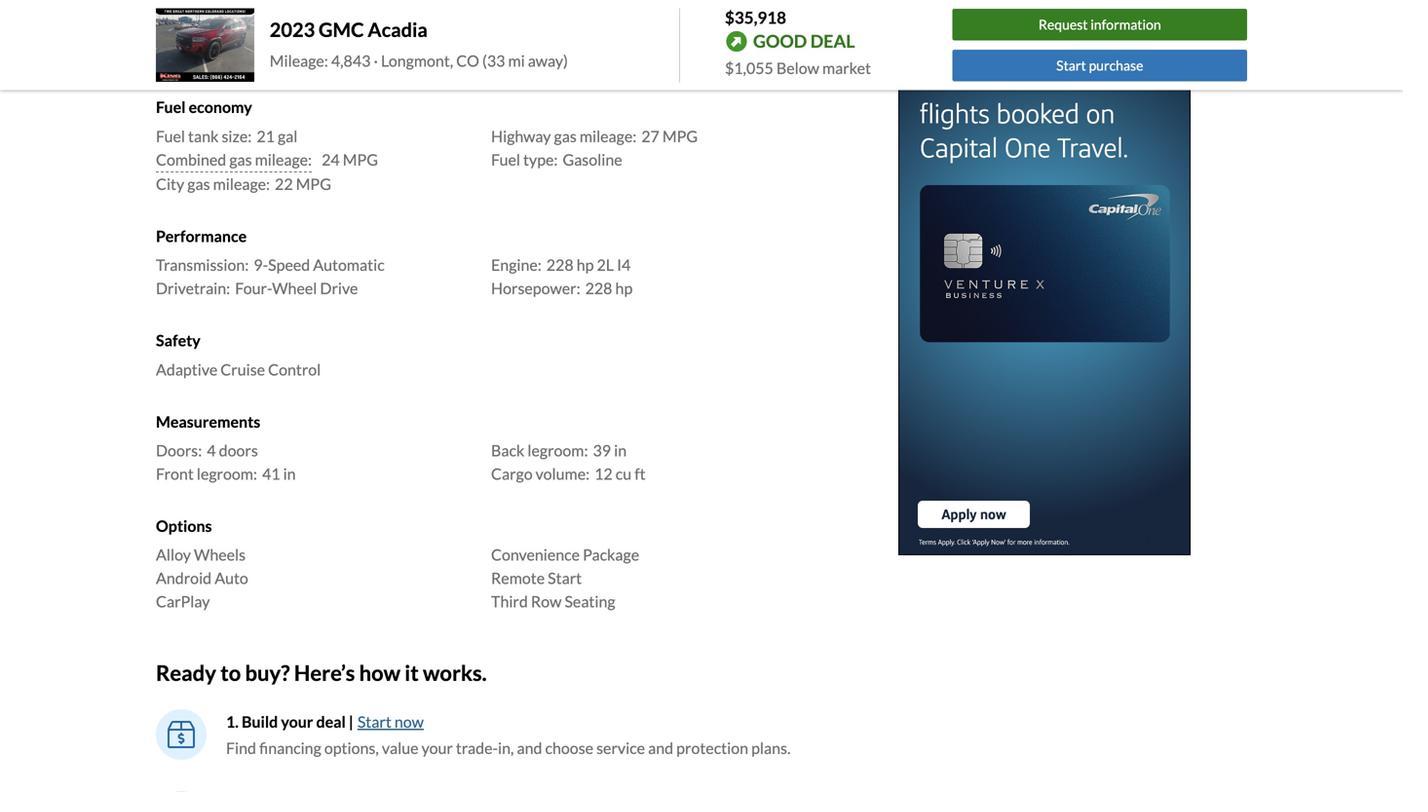 Task type: describe. For each thing, give the bounding box(es) containing it.
gasoline
[[563, 150, 623, 169]]

four-
[[235, 279, 272, 298]]

away)
[[528, 51, 568, 70]]

i4
[[617, 255, 631, 275]]

tintcoat
[[349, 46, 407, 65]]

highway gas mileage: 27 mpg fuel type: gasoline
[[491, 127, 698, 169]]

9-
[[254, 255, 268, 275]]

value
[[382, 739, 419, 758]]

1 vertical spatial your
[[422, 739, 453, 758]]

mi
[[508, 51, 525, 70]]

seating
[[565, 592, 616, 611]]

ft
[[635, 464, 646, 484]]

wheels
[[194, 546, 246, 565]]

convenience package remote start third row seating
[[491, 546, 640, 611]]

buy?
[[245, 661, 290, 686]]

1. build your deal | start now find financing options, value your trade-in, and choose service and protection plans.
[[226, 713, 791, 758]]

drivetrain:
[[156, 279, 230, 298]]

24
[[322, 150, 340, 169]]

now
[[395, 713, 424, 732]]

gmc
[[319, 18, 364, 41]]

1.
[[226, 713, 239, 732]]

back legroom: 39 in cargo volume: 12 cu ft
[[491, 441, 646, 484]]

co
[[456, 51, 480, 70]]

volcanic
[[259, 46, 316, 65]]

·
[[374, 51, 378, 70]]

adaptive cruise control
[[156, 360, 321, 379]]

1 vertical spatial hp
[[616, 279, 633, 298]]

highway
[[491, 127, 551, 146]]

how
[[359, 661, 401, 686]]

it
[[405, 661, 419, 686]]

12
[[595, 464, 613, 484]]

speed
[[268, 255, 310, 275]]

ready
[[156, 661, 216, 686]]

start now button
[[357, 710, 425, 735]]

request information
[[1039, 16, 1162, 33]]

third
[[491, 592, 528, 611]]

android
[[156, 569, 212, 588]]

request information button
[[953, 9, 1248, 41]]

size:
[[222, 127, 252, 146]]

ready to buy? here's how it works.
[[156, 661, 487, 686]]

39
[[593, 441, 611, 460]]

in inside doors: 4 doors front legroom: 41 in
[[283, 464, 296, 484]]

mileage: inside highway gas mileage: 27 mpg fuel type: gasoline
[[580, 127, 637, 146]]

(33
[[483, 51, 505, 70]]

cruise
[[221, 360, 265, 379]]

choose
[[545, 739, 594, 758]]

deal
[[811, 30, 856, 52]]

fuel tank size: 21 gal combined gas mileage: 24 mpg city gas mileage: 22 mpg
[[156, 127, 378, 193]]

horsepower:
[[491, 279, 581, 298]]

good
[[754, 30, 807, 52]]

economy
[[189, 98, 252, 117]]

mpg inside highway gas mileage: 27 mpg fuel type: gasoline
[[663, 127, 698, 146]]

find
[[226, 739, 256, 758]]

2023
[[270, 18, 315, 41]]

adaptive
[[156, 360, 218, 379]]

doors
[[219, 441, 258, 460]]

volume:
[[536, 464, 590, 484]]

2 vertical spatial mileage:
[[213, 174, 270, 193]]

transmission:
[[156, 255, 249, 275]]

fuel economy
[[156, 98, 252, 117]]

crossover
[[276, 22, 346, 41]]

type: inside body type: suv / crossover exterior color: volcanic red tintcoat
[[194, 22, 229, 41]]

financing
[[259, 739, 321, 758]]

protection
[[677, 739, 749, 758]]

safety
[[156, 331, 201, 350]]

convenience
[[491, 546, 580, 565]]

2l
[[597, 255, 614, 275]]

engine:
[[491, 255, 542, 275]]

carplay
[[156, 592, 210, 611]]

to
[[221, 661, 241, 686]]

mileage:
[[270, 51, 328, 70]]

combined
[[156, 150, 226, 169]]

start purchase button
[[953, 50, 1248, 81]]

in inside back legroom: 39 in cargo volume: 12 cu ft
[[614, 441, 627, 460]]

red
[[319, 46, 346, 65]]

below
[[777, 58, 820, 78]]

body type: suv / crossover exterior color: volcanic red tintcoat
[[156, 22, 407, 65]]

0 horizontal spatial mpg
[[296, 174, 331, 193]]

works.
[[423, 661, 487, 686]]

2023 gmc acadia mileage: 4,843 · longmont, co (33 mi away)
[[270, 18, 568, 70]]

1 vertical spatial mpg
[[343, 150, 378, 169]]



Task type: locate. For each thing, give the bounding box(es) containing it.
your up financing
[[281, 713, 313, 732]]

0 vertical spatial type:
[[194, 22, 229, 41]]

start up row
[[548, 569, 582, 588]]

start purchase
[[1057, 57, 1144, 74]]

228 up horsepower:
[[547, 255, 574, 275]]

doors:
[[156, 441, 202, 460]]

performance
[[156, 227, 247, 246]]

and
[[517, 739, 542, 758], [648, 739, 674, 758]]

21
[[257, 127, 275, 146]]

0 vertical spatial mileage:
[[580, 127, 637, 146]]

mpg right 22 in the left top of the page
[[296, 174, 331, 193]]

0 horizontal spatial and
[[517, 739, 542, 758]]

fuel inside highway gas mileage: 27 mpg fuel type: gasoline
[[491, 150, 521, 169]]

package
[[583, 546, 640, 565]]

1 horizontal spatial start
[[548, 569, 582, 588]]

2023 gmc acadia image
[[156, 8, 254, 82]]

gal
[[278, 127, 298, 146]]

2 horizontal spatial mpg
[[663, 127, 698, 146]]

1 horizontal spatial type:
[[524, 150, 558, 169]]

0 horizontal spatial in
[[283, 464, 296, 484]]

body
[[156, 22, 191, 41]]

mileage: up gasoline at the top of the page
[[580, 127, 637, 146]]

hp left 2l
[[577, 255, 594, 275]]

options
[[156, 517, 212, 536]]

and right service
[[648, 739, 674, 758]]

start down request
[[1057, 57, 1087, 74]]

service
[[597, 739, 645, 758]]

$1,055 below market
[[725, 58, 871, 78]]

wheel
[[272, 279, 317, 298]]

0 horizontal spatial gas
[[187, 174, 210, 193]]

information
[[1091, 16, 1162, 33]]

0 horizontal spatial your
[[281, 713, 313, 732]]

start inside "button"
[[1057, 57, 1087, 74]]

back
[[491, 441, 525, 460]]

0 vertical spatial 228
[[547, 255, 574, 275]]

4
[[207, 441, 216, 460]]

228 down 2l
[[586, 279, 613, 298]]

legroom: inside back legroom: 39 in cargo volume: 12 cu ft
[[528, 441, 588, 460]]

suv
[[234, 22, 264, 41]]

gas down the "size:" in the left top of the page
[[229, 150, 252, 169]]

0 horizontal spatial hp
[[577, 255, 594, 275]]

0 horizontal spatial legroom:
[[197, 464, 257, 484]]

0 vertical spatial mpg
[[663, 127, 698, 146]]

2 vertical spatial fuel
[[491, 150, 521, 169]]

in,
[[498, 739, 514, 758]]

good deal
[[754, 30, 856, 52]]

type: down highway
[[524, 150, 558, 169]]

fuel down highway
[[491, 150, 521, 169]]

in right 39 on the bottom
[[614, 441, 627, 460]]

0 vertical spatial in
[[614, 441, 627, 460]]

plans.
[[752, 739, 791, 758]]

alloy wheels android auto carplay
[[156, 546, 248, 611]]

fuel for fuel tank size: 21 gal combined gas mileage: 24 mpg city gas mileage: 22 mpg
[[156, 127, 185, 146]]

1 horizontal spatial legroom:
[[528, 441, 588, 460]]

1 horizontal spatial your
[[422, 739, 453, 758]]

0 horizontal spatial type:
[[194, 22, 229, 41]]

acadia
[[368, 18, 428, 41]]

exterior
[[156, 46, 212, 65]]

1 vertical spatial in
[[283, 464, 296, 484]]

fuel
[[156, 98, 186, 117], [156, 127, 185, 146], [491, 150, 521, 169]]

advertisement region
[[899, 0, 1191, 556]]

0 vertical spatial hp
[[577, 255, 594, 275]]

0 horizontal spatial start
[[358, 713, 392, 732]]

2 and from the left
[[648, 739, 674, 758]]

1 horizontal spatial mpg
[[343, 150, 378, 169]]

gas
[[554, 127, 577, 146], [229, 150, 252, 169], [187, 174, 210, 193]]

in right '41'
[[283, 464, 296, 484]]

here's
[[294, 661, 355, 686]]

cargo
[[491, 464, 533, 484]]

1 vertical spatial type:
[[524, 150, 558, 169]]

start inside convenience package remote start third row seating
[[548, 569, 582, 588]]

cu
[[616, 464, 632, 484]]

transmission: 9-speed automatic drivetrain: four-wheel drive
[[156, 255, 385, 298]]

mpg right 27
[[663, 127, 698, 146]]

1 vertical spatial start
[[548, 569, 582, 588]]

automatic
[[313, 255, 385, 275]]

gas inside highway gas mileage: 27 mpg fuel type: gasoline
[[554, 127, 577, 146]]

remote
[[491, 569, 545, 588]]

|
[[349, 713, 354, 732]]

1 horizontal spatial and
[[648, 739, 674, 758]]

1 vertical spatial mileage:
[[255, 150, 312, 169]]

hp down i4
[[616, 279, 633, 298]]

gas down the combined
[[187, 174, 210, 193]]

22
[[275, 174, 293, 193]]

1 horizontal spatial hp
[[616, 279, 633, 298]]

1 horizontal spatial gas
[[229, 150, 252, 169]]

front
[[156, 464, 194, 484]]

trade-
[[456, 739, 498, 758]]

mpg right 24
[[343, 150, 378, 169]]

0 vertical spatial fuel
[[156, 98, 186, 117]]

options,
[[324, 739, 379, 758]]

1 vertical spatial 228
[[586, 279, 613, 298]]

1 vertical spatial gas
[[229, 150, 252, 169]]

in
[[614, 441, 627, 460], [283, 464, 296, 484]]

city
[[156, 174, 184, 193]]

1 and from the left
[[517, 739, 542, 758]]

0 horizontal spatial 228
[[547, 255, 574, 275]]

228
[[547, 255, 574, 275], [586, 279, 613, 298]]

doors: 4 doors front legroom: 41 in
[[156, 441, 296, 484]]

4,843
[[331, 51, 371, 70]]

$1,055
[[725, 58, 774, 78]]

row
[[531, 592, 562, 611]]

build
[[242, 713, 278, 732]]

start right |
[[358, 713, 392, 732]]

purchase
[[1089, 57, 1144, 74]]

fuel inside fuel tank size: 21 gal combined gas mileage: 24 mpg city gas mileage: 22 mpg
[[156, 127, 185, 146]]

engine: 228 hp 2l i4 horsepower: 228 hp
[[491, 255, 633, 298]]

2 horizontal spatial start
[[1057, 57, 1087, 74]]

mileage: down gal
[[255, 150, 312, 169]]

mileage: left 22 in the left top of the page
[[213, 174, 270, 193]]

2 vertical spatial start
[[358, 713, 392, 732]]

market
[[823, 58, 871, 78]]

fuel up the combined
[[156, 127, 185, 146]]

tank
[[188, 127, 219, 146]]

1 horizontal spatial 228
[[586, 279, 613, 298]]

start inside 1. build your deal | start now find financing options, value your trade-in, and choose service and protection plans.
[[358, 713, 392, 732]]

fuel for fuel economy
[[156, 98, 186, 117]]

1 vertical spatial legroom:
[[197, 464, 257, 484]]

request
[[1039, 16, 1088, 33]]

auto
[[215, 569, 248, 588]]

0 vertical spatial your
[[281, 713, 313, 732]]

gas up gasoline at the top of the page
[[554, 127, 577, 146]]

2 horizontal spatial gas
[[554, 127, 577, 146]]

legroom: up volume:
[[528, 441, 588, 460]]

type: inside highway gas mileage: 27 mpg fuel type: gasoline
[[524, 150, 558, 169]]

start
[[1057, 57, 1087, 74], [548, 569, 582, 588], [358, 713, 392, 732]]

drive
[[320, 279, 358, 298]]

1 horizontal spatial in
[[614, 441, 627, 460]]

your right value
[[422, 739, 453, 758]]

mileage:
[[580, 127, 637, 146], [255, 150, 312, 169], [213, 174, 270, 193]]

fuel left "economy"
[[156, 98, 186, 117]]

2 vertical spatial gas
[[187, 174, 210, 193]]

0 vertical spatial legroom:
[[528, 441, 588, 460]]

2 vertical spatial mpg
[[296, 174, 331, 193]]

/
[[267, 22, 273, 41]]

legroom: down doors
[[197, 464, 257, 484]]

control
[[268, 360, 321, 379]]

measurements
[[156, 412, 261, 431]]

legroom: inside doors: 4 doors front legroom: 41 in
[[197, 464, 257, 484]]

and right in,
[[517, 739, 542, 758]]

1 vertical spatial fuel
[[156, 127, 185, 146]]

your
[[281, 713, 313, 732], [422, 739, 453, 758]]

0 vertical spatial gas
[[554, 127, 577, 146]]

0 vertical spatial start
[[1057, 57, 1087, 74]]

type:
[[194, 22, 229, 41], [524, 150, 558, 169]]

type: up color:
[[194, 22, 229, 41]]



Task type: vqa. For each thing, say whether or not it's contained in the screenshot.
the bottommost mileage:
yes



